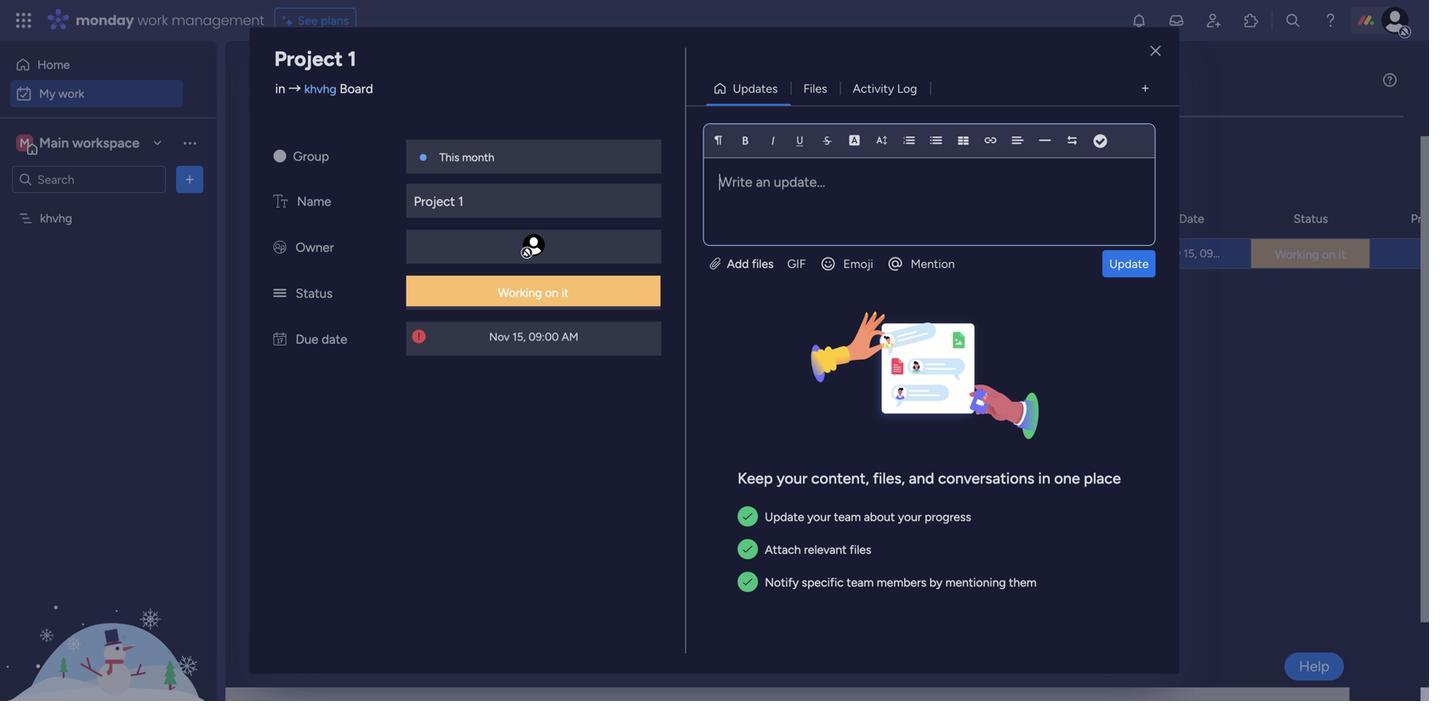 Task type: describe. For each thing, give the bounding box(es) containing it.
search everything image
[[1285, 12, 1302, 29]]

0 horizontal spatial in
[[275, 81, 285, 97]]

text color image
[[849, 134, 861, 146]]

keep your content, files, and conversations in one place
[[738, 469, 1121, 487]]

mention button
[[880, 250, 962, 277]]

updates button
[[707, 75, 791, 102]]

1 vertical spatial project 1
[[414, 194, 463, 209]]

rtl ltr image
[[1066, 134, 1078, 146]]

0 vertical spatial on
[[1322, 247, 1336, 262]]

&bull; bullets image
[[930, 134, 942, 146]]

italic image
[[767, 134, 779, 146]]

owner
[[296, 240, 334, 255]]

see
[[297, 13, 318, 28]]

align image
[[1012, 134, 1024, 146]]

2 vertical spatial project 1
[[276, 247, 323, 261]]

conversations
[[938, 469, 1035, 487]]

1 down hide
[[458, 194, 463, 209]]

hide done items
[[443, 142, 531, 157]]

1 vertical spatial month
[[754, 248, 787, 262]]

specific
[[802, 575, 844, 589]]

group
[[293, 149, 329, 164]]

gif
[[787, 256, 806, 271]]

khvhg link inside project 1 dialog
[[304, 82, 337, 96]]

updates
[[733, 81, 778, 96]]

one
[[1054, 469, 1080, 487]]

files,
[[873, 469, 905, 487]]

monday
[[76, 11, 134, 30]]

1 inside "past dates / 1 item"
[[384, 216, 389, 231]]

09:00 for v2 overdue deadline image at the top of the page
[[1200, 247, 1230, 260]]

this month inside project 1 dialog
[[439, 151, 494, 164]]

update your team about your progress
[[765, 510, 971, 524]]

nov for v2 overdue deadline icon
[[489, 330, 510, 344]]

your for keep
[[777, 469, 808, 487]]

format image
[[712, 134, 724, 146]]

activity log button
[[840, 75, 930, 102]]

nov for v2 overdue deadline image at the top of the page
[[1160, 247, 1181, 260]]

lottie animation element
[[0, 529, 217, 701]]

keep
[[738, 469, 773, 487]]

update for update your team about your progress
[[765, 510, 804, 524]]

my work
[[39, 86, 84, 101]]

management
[[172, 11, 264, 30]]

khvhg inside in → khvhg board
[[304, 82, 337, 96]]

2 vertical spatial khvhg
[[864, 248, 897, 262]]

emoji button
[[813, 250, 880, 277]]

v2 sun image
[[274, 149, 286, 164]]

activity log
[[853, 81, 917, 96]]

help
[[1299, 658, 1330, 675]]

it inside project 1 dialog
[[562, 285, 569, 300]]

2 vertical spatial project
[[276, 247, 315, 261]]

1 vertical spatial in
[[1038, 469, 1051, 487]]

invite members image
[[1205, 12, 1223, 29]]

them
[[1009, 575, 1037, 589]]

my work option
[[10, 80, 183, 107]]

working inside project 1 dialog
[[498, 285, 542, 300]]

your right "about" on the bottom right of page
[[898, 510, 922, 524]]

place
[[1084, 469, 1121, 487]]

due
[[296, 332, 319, 347]]

1 vertical spatial files
[[850, 542, 872, 557]]

project 1 dialog
[[0, 0, 1429, 701]]

relevant
[[804, 542, 847, 557]]

emoji
[[843, 256, 873, 271]]

add
[[727, 256, 749, 271]]

files button
[[791, 75, 840, 102]]

workspace image
[[16, 134, 33, 152]]

nov 15, 09:00 am for v2 overdue deadline image at the top of the page
[[1160, 247, 1250, 260]]

checklist image
[[1094, 135, 1107, 147]]

prio
[[1411, 211, 1429, 226]]

main workspace
[[39, 135, 140, 151]]

1 up board
[[348, 46, 356, 71]]

my work
[[255, 65, 369, 103]]

help image
[[1322, 12, 1339, 29]]

gary orlando image
[[1382, 7, 1409, 34]]

khvhg inside list box
[[40, 211, 72, 225]]

mention
[[911, 256, 955, 271]]

bold image
[[740, 134, 752, 146]]

attach
[[765, 542, 801, 557]]

/
[[372, 211, 380, 233]]

dapulse text column image
[[274, 194, 288, 209]]

15, for v2 overdue deadline icon
[[512, 330, 526, 344]]

dapulse date column image
[[274, 332, 286, 347]]



Task type: vqa. For each thing, say whether or not it's contained in the screenshot.
Showing
no



Task type: locate. For each thing, give the bounding box(es) containing it.
content,
[[811, 469, 869, 487]]

link image
[[985, 134, 997, 146]]

nov right v2 overdue deadline image at the top of the page
[[1160, 247, 1181, 260]]

team left "about" on the bottom right of page
[[834, 510, 861, 524]]

1 vertical spatial status
[[296, 286, 333, 301]]

1 vertical spatial project
[[414, 194, 455, 209]]

help button
[[1285, 653, 1344, 681]]

0 horizontal spatial working on it
[[498, 285, 569, 300]]

1 vertical spatial khvhg link
[[862, 239, 1019, 270]]

work down the "home"
[[58, 86, 84, 101]]

due date
[[296, 332, 347, 347]]

0 vertical spatial it
[[1339, 247, 1346, 262]]

files down update your team about your progress on the right of page
[[850, 542, 872, 557]]

v2 status image
[[274, 286, 286, 301]]

1 horizontal spatial on
[[1322, 247, 1336, 262]]

khvhg down search in workspace field
[[40, 211, 72, 225]]

working
[[1275, 247, 1319, 262], [498, 285, 542, 300]]

Filter dashboard by text search field
[[251, 136, 406, 163]]

notify
[[765, 575, 799, 589]]

your
[[777, 469, 808, 487], [807, 510, 831, 524], [898, 510, 922, 524]]

files
[[752, 256, 774, 271], [850, 542, 872, 557]]

2 horizontal spatial khvhg
[[864, 248, 897, 262]]

dapulse attachment image
[[710, 256, 721, 271]]

0 horizontal spatial am
[[562, 330, 579, 344]]

0 horizontal spatial nov
[[489, 330, 510, 344]]

underline image
[[794, 134, 806, 146]]

status
[[1294, 211, 1328, 226], [296, 286, 333, 301]]

working on it
[[1275, 247, 1346, 262], [498, 285, 569, 300]]

in left 'one'
[[1038, 469, 1051, 487]]

home
[[37, 57, 70, 72]]

1 horizontal spatial month
[[754, 248, 787, 262]]

1 horizontal spatial this
[[732, 248, 752, 262]]

1 horizontal spatial work
[[137, 11, 168, 30]]

see plans
[[297, 13, 349, 28]]

mentioning
[[946, 575, 1006, 589]]

1 horizontal spatial in
[[1038, 469, 1051, 487]]

this month left gif
[[732, 248, 787, 262]]

0 vertical spatial 09:00
[[1200, 247, 1230, 260]]

0 horizontal spatial files
[[752, 256, 774, 271]]

lottie animation image
[[0, 529, 217, 701]]

0 horizontal spatial this month
[[439, 151, 494, 164]]

m
[[20, 136, 30, 150]]

gif button
[[781, 250, 813, 277]]

0 horizontal spatial on
[[545, 285, 559, 300]]

strikethrough image
[[821, 134, 833, 146]]

in
[[275, 81, 285, 97], [1038, 469, 1051, 487]]

1 vertical spatial work
[[58, 86, 84, 101]]

1 horizontal spatial khvhg
[[304, 82, 337, 96]]

0 vertical spatial working on it
[[1275, 247, 1346, 262]]

activity
[[853, 81, 894, 96]]

1 horizontal spatial khvhg link
[[862, 239, 1019, 270]]

nov inside project 1 dialog
[[489, 330, 510, 344]]

1 vertical spatial working on it
[[498, 285, 569, 300]]

past
[[287, 211, 320, 233]]

v2 multiple person column image
[[274, 240, 286, 255]]

project 1 down past
[[276, 247, 323, 261]]

None search field
[[251, 136, 406, 163]]

name
[[297, 194, 331, 209]]

khvhg left the mention at the top
[[864, 248, 897, 262]]

0 vertical spatial status
[[1294, 211, 1328, 226]]

0 vertical spatial work
[[137, 11, 168, 30]]

add view image
[[1142, 82, 1149, 95]]

team
[[834, 510, 861, 524], [847, 575, 874, 589]]

0 vertical spatial this month
[[439, 151, 494, 164]]

1 horizontal spatial 09:00
[[1200, 247, 1230, 260]]

my left work
[[255, 65, 294, 103]]

update inside "button"
[[1109, 256, 1149, 271]]

progress
[[925, 510, 971, 524]]

in left →
[[275, 81, 285, 97]]

0 vertical spatial files
[[752, 256, 774, 271]]

home option
[[10, 51, 183, 78]]

month
[[462, 151, 494, 164], [754, 248, 787, 262]]

nov 15, 09:00 am
[[1160, 247, 1250, 260], [489, 330, 579, 344]]

1 horizontal spatial nov
[[1160, 247, 1181, 260]]

0 vertical spatial 15,
[[1184, 247, 1197, 260]]

1 vertical spatial am
[[562, 330, 579, 344]]

log
[[897, 81, 917, 96]]

15, for v2 overdue deadline image at the top of the page
[[1184, 247, 1197, 260]]

am for v2 overdue deadline image at the top of the page
[[1233, 247, 1250, 260]]

1 horizontal spatial 15,
[[1184, 247, 1197, 260]]

add files
[[724, 256, 774, 271]]

your for update
[[807, 510, 831, 524]]

home link
[[10, 51, 183, 78]]

table image
[[958, 134, 969, 146]]

0 vertical spatial working
[[1275, 247, 1319, 262]]

1 horizontal spatial working on it
[[1275, 247, 1346, 262]]

work
[[137, 11, 168, 30], [58, 86, 84, 101]]

1 horizontal spatial files
[[850, 542, 872, 557]]

working on it inside project 1 dialog
[[498, 285, 569, 300]]

update for update
[[1109, 256, 1149, 271]]

0 horizontal spatial status
[[296, 286, 333, 301]]

month left items
[[462, 151, 494, 164]]

option
[[0, 203, 217, 206]]

→
[[288, 81, 301, 97]]

0 horizontal spatial month
[[462, 151, 494, 164]]

status inside project 1 dialog
[[296, 286, 333, 301]]

past dates / 1 item
[[287, 211, 416, 233]]

0 vertical spatial project
[[274, 46, 343, 71]]

v2 overdue deadline image
[[412, 329, 426, 345]]

khvhg list box
[[0, 200, 217, 462]]

workspace
[[72, 135, 140, 151]]

team right specific
[[847, 575, 874, 589]]

team for members
[[847, 575, 874, 589]]

files right add
[[752, 256, 774, 271]]

close image
[[1151, 45, 1161, 57]]

it
[[1339, 247, 1346, 262], [562, 285, 569, 300]]

1 horizontal spatial my
[[255, 65, 294, 103]]

in → khvhg board
[[275, 81, 373, 97]]

hide
[[443, 142, 468, 157]]

0 vertical spatial khvhg link
[[304, 82, 337, 96]]

this inside project 1 dialog
[[439, 151, 459, 164]]

1 vertical spatial this month
[[732, 248, 787, 262]]

project up →
[[274, 46, 343, 71]]

see plans button
[[275, 8, 357, 33]]

item
[[392, 216, 416, 231]]

0 vertical spatial nov
[[1160, 247, 1181, 260]]

0 horizontal spatial update
[[765, 510, 804, 524]]

notify specific team members by mentioning them
[[765, 575, 1037, 589]]

my for my work
[[39, 86, 55, 101]]

am for v2 overdue deadline icon
[[562, 330, 579, 344]]

and
[[909, 469, 934, 487]]

0 horizontal spatial working
[[498, 285, 542, 300]]

plans
[[321, 13, 349, 28]]

15, inside project 1 dialog
[[512, 330, 526, 344]]

09:00
[[1200, 247, 1230, 260], [529, 330, 559, 344]]

on inside project 1 dialog
[[545, 285, 559, 300]]

khvhg
[[304, 82, 337, 96], [40, 211, 72, 225], [864, 248, 897, 262]]

1 vertical spatial 09:00
[[529, 330, 559, 344]]

1 vertical spatial update
[[765, 510, 804, 524]]

board
[[340, 81, 373, 97]]

by
[[930, 575, 943, 589]]

1 horizontal spatial it
[[1339, 247, 1346, 262]]

month inside project 1 dialog
[[462, 151, 494, 164]]

0 horizontal spatial khvhg
[[40, 211, 72, 225]]

size image
[[876, 134, 888, 146]]

your up attach relevant files
[[807, 510, 831, 524]]

work
[[301, 65, 369, 103]]

0 horizontal spatial work
[[58, 86, 84, 101]]

work inside option
[[58, 86, 84, 101]]

my work link
[[10, 80, 183, 107]]

0 vertical spatial team
[[834, 510, 861, 524]]

09:00 for v2 overdue deadline icon
[[529, 330, 559, 344]]

am
[[1233, 247, 1250, 260], [562, 330, 579, 344]]

0 vertical spatial khvhg
[[304, 82, 337, 96]]

1 horizontal spatial working
[[1275, 247, 1319, 262]]

1
[[348, 46, 356, 71], [458, 194, 463, 209], [384, 216, 389, 231], [318, 247, 323, 261]]

1 vertical spatial 15,
[[512, 330, 526, 344]]

project up item
[[414, 194, 455, 209]]

1 down past
[[318, 247, 323, 261]]

1 vertical spatial nov 15, 09:00 am
[[489, 330, 579, 344]]

work for monday
[[137, 11, 168, 30]]

1 horizontal spatial nov 15, 09:00 am
[[1160, 247, 1250, 260]]

0 vertical spatial this
[[439, 151, 459, 164]]

main
[[39, 135, 69, 151]]

nov right v2 overdue deadline icon
[[489, 330, 510, 344]]

1 horizontal spatial status
[[1294, 211, 1328, 226]]

my for my work
[[255, 65, 294, 103]]

monday work management
[[76, 11, 264, 30]]

your right keep
[[777, 469, 808, 487]]

0 horizontal spatial my
[[39, 86, 55, 101]]

notifications image
[[1131, 12, 1148, 29]]

1 vertical spatial khvhg
[[40, 211, 72, 225]]

apps image
[[1243, 12, 1260, 29]]

update
[[1109, 256, 1149, 271], [765, 510, 804, 524]]

line image
[[1039, 134, 1051, 146]]

1 horizontal spatial update
[[1109, 256, 1149, 271]]

1 right the /
[[384, 216, 389, 231]]

0 vertical spatial am
[[1233, 247, 1250, 260]]

0 vertical spatial month
[[462, 151, 494, 164]]

1 vertical spatial working
[[498, 285, 542, 300]]

0 horizontal spatial 09:00
[[529, 330, 559, 344]]

done
[[471, 142, 498, 157]]

on
[[1322, 247, 1336, 262], [545, 285, 559, 300]]

members
[[877, 575, 927, 589]]

0 vertical spatial project 1
[[274, 46, 356, 71]]

0 vertical spatial in
[[275, 81, 285, 97]]

09:00 inside project 1 dialog
[[529, 330, 559, 344]]

update button
[[1103, 250, 1156, 277]]

1 vertical spatial it
[[562, 285, 569, 300]]

1 horizontal spatial am
[[1233, 247, 1250, 260]]

project
[[274, 46, 343, 71], [414, 194, 455, 209], [276, 247, 315, 261]]

0 vertical spatial nov 15, 09:00 am
[[1160, 247, 1250, 260]]

project down past
[[276, 247, 315, 261]]

this left done
[[439, 151, 459, 164]]

project 1 up in → khvhg board
[[274, 46, 356, 71]]

0 horizontal spatial 15,
[[512, 330, 526, 344]]

1. numbers image
[[903, 134, 915, 146]]

team for about
[[834, 510, 861, 524]]

about
[[864, 510, 895, 524]]

this
[[439, 151, 459, 164], [732, 248, 752, 262]]

project 1 up item
[[414, 194, 463, 209]]

nov
[[1160, 247, 1181, 260], [489, 330, 510, 344]]

date
[[1179, 211, 1205, 226]]

this month
[[439, 151, 494, 164], [732, 248, 787, 262]]

attach relevant files
[[765, 542, 872, 557]]

1 vertical spatial nov
[[489, 330, 510, 344]]

date
[[322, 332, 347, 347]]

khvhg link
[[304, 82, 337, 96], [862, 239, 1019, 270]]

0 vertical spatial update
[[1109, 256, 1149, 271]]

inbox image
[[1168, 12, 1185, 29]]

this right dapulse attachment image
[[732, 248, 752, 262]]

1 vertical spatial on
[[545, 285, 559, 300]]

1 horizontal spatial this month
[[732, 248, 787, 262]]

0 horizontal spatial this
[[439, 151, 459, 164]]

0 horizontal spatial it
[[562, 285, 569, 300]]

work for my
[[58, 86, 84, 101]]

1 vertical spatial this
[[732, 248, 752, 262]]

nov 15, 09:00 am for v2 overdue deadline icon
[[489, 330, 579, 344]]

month left gif
[[754, 248, 787, 262]]

nov 15, 09:00 am inside project 1 dialog
[[489, 330, 579, 344]]

1 vertical spatial team
[[847, 575, 874, 589]]

this month left items
[[439, 151, 494, 164]]

files
[[803, 81, 827, 96]]

Search in workspace field
[[36, 170, 142, 189]]

work right monday
[[137, 11, 168, 30]]

15,
[[1184, 247, 1197, 260], [512, 330, 526, 344]]

khvhg right →
[[304, 82, 337, 96]]

workspace selection element
[[16, 133, 142, 155]]

my down the "home"
[[39, 86, 55, 101]]

0 horizontal spatial nov 15, 09:00 am
[[489, 330, 579, 344]]

dates
[[324, 211, 368, 233]]

am inside project 1 dialog
[[562, 330, 579, 344]]

my
[[255, 65, 294, 103], [39, 86, 55, 101]]

0 horizontal spatial khvhg link
[[304, 82, 337, 96]]

my inside option
[[39, 86, 55, 101]]

items
[[501, 142, 531, 157]]

select product image
[[15, 12, 32, 29]]

v2 overdue deadline image
[[1138, 245, 1152, 262]]



